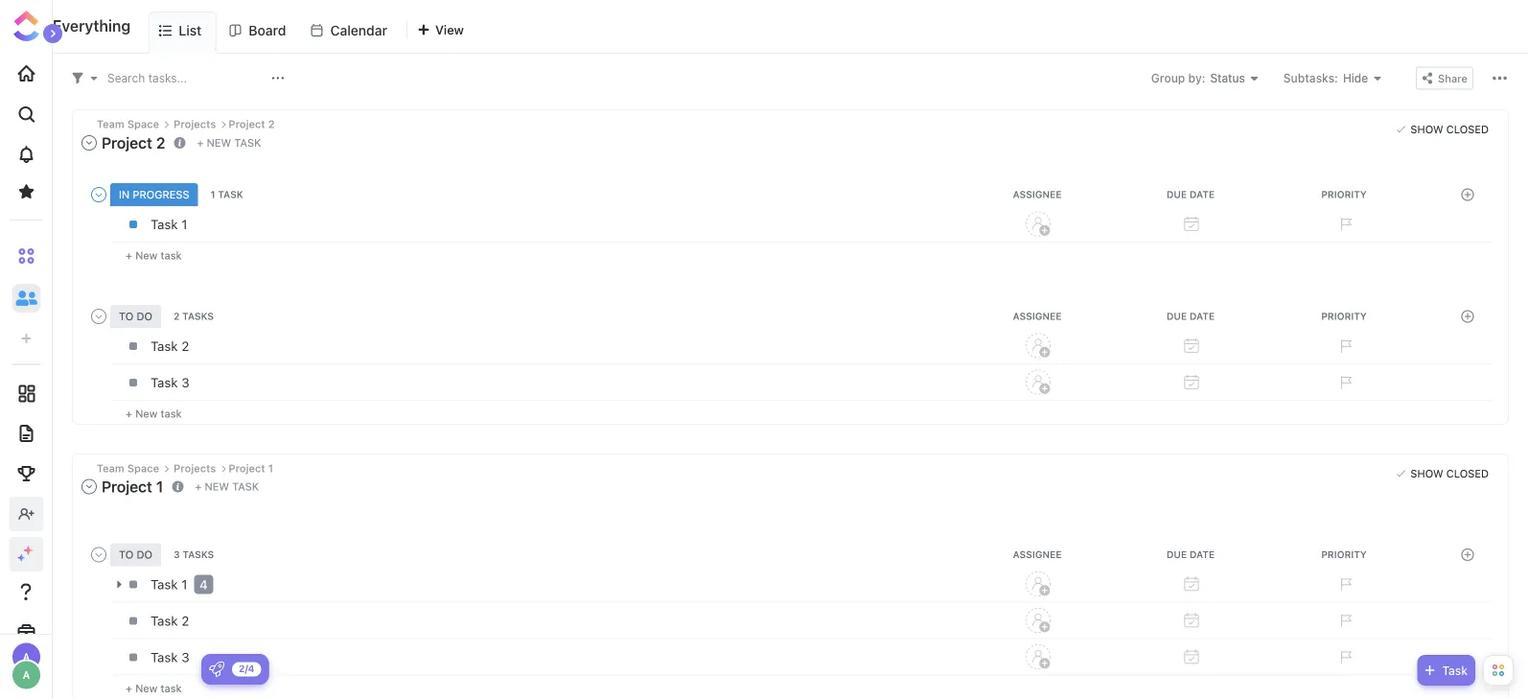 Task type: describe. For each thing, give the bounding box(es) containing it.
project 2 button
[[80, 129, 170, 156]]

sparkle svg 1 image
[[24, 546, 33, 555]]

3 tasks
[[174, 549, 214, 560]]

due for 1 task
[[1167, 189, 1188, 200]]

2 down ‎task 1 at the bottom left of page
[[182, 613, 189, 629]]

‎task for ‎task 1
[[151, 577, 178, 592]]

5 set priority element from the top
[[1331, 607, 1360, 635]]

1 task
[[211, 189, 243, 200]]

1 task 3 link from the top
[[146, 366, 957, 399]]

list
[[179, 23, 202, 38]]

set priority image for sixth set priority element from the bottom of the page
[[1331, 210, 1360, 239]]

task for 2nd task 3 link from the top
[[151, 650, 178, 665]]

1 task button
[[208, 189, 250, 200]]

2 up task 2
[[174, 311, 180, 322]]

show for 1
[[1411, 467, 1444, 480]]

1 inside dropdown button
[[156, 478, 163, 496]]

task 3 for 2nd task 3 link from the top
[[151, 650, 190, 665]]

user friends image
[[16, 289, 37, 307]]

show for 2
[[1411, 123, 1444, 136]]

date for 3 tasks
[[1190, 549, 1215, 560]]

+ new task down task 2
[[126, 407, 182, 420]]

set priority image for first set priority element from the bottom of the page
[[1331, 643, 1360, 672]]

show closed for project 2
[[1411, 123, 1490, 136]]

team space for 1
[[97, 462, 162, 475]]

priority button for 1 task
[[1270, 189, 1423, 200]]

3 for 2nd task 3 link from the top
[[182, 650, 190, 665]]

set priority image for 2nd set priority element from the top
[[1331, 332, 1360, 360]]

set priority image for third set priority element from the top
[[1331, 368, 1360, 397]]

space for 1
[[127, 462, 159, 475]]

share
[[1439, 72, 1469, 85]]

task 2
[[151, 338, 189, 354]]

assignee button for 1 task
[[963, 189, 1117, 200]]

due for 2 tasks
[[1167, 311, 1188, 322]]

by:
[[1189, 71, 1206, 85]]

sparkle svg 2 image
[[18, 554, 25, 562]]

2/4
[[239, 663, 255, 674]]

share button
[[1417, 67, 1474, 90]]

task 1 link
[[146, 208, 957, 241]]

‎task 2 link
[[146, 605, 957, 637]]

assignee button for 2 tasks
[[963, 311, 1117, 322]]

list info image for 1
[[172, 481, 184, 493]]

project 1 inside project 1 dropdown button
[[102, 478, 163, 496]]

subtasks: hide
[[1284, 71, 1369, 85]]

due date for 1 task
[[1167, 189, 1215, 200]]

assignee button for 3 tasks
[[963, 549, 1117, 560]]

+ new task down ‎task 2
[[126, 682, 182, 695]]

set priority image for 3rd set priority element from the bottom
[[1331, 570, 1360, 599]]

+ new task up 3 tasks dropdown button
[[195, 481, 259, 493]]

3 for first task 3 link from the top
[[182, 375, 190, 390]]

calendar
[[330, 22, 387, 38]]

due date for 2 tasks
[[1167, 311, 1215, 322]]

priority button for 3 tasks
[[1270, 549, 1423, 560]]

view button
[[409, 12, 473, 54]]

view settings element
[[1489, 66, 1513, 90]]

due date button for 1 task
[[1117, 189, 1270, 200]]

task 3 for first task 3 link from the top
[[151, 375, 190, 390]]

2 set priority element from the top
[[1331, 332, 1360, 360]]

tasks for 2 tasks
[[182, 311, 214, 322]]

‎task for ‎task 2
[[151, 613, 178, 629]]

hide
[[1344, 71, 1369, 85]]

new down task 1
[[135, 249, 158, 262]]

priority for 3 tasks
[[1322, 549, 1368, 560]]



Task type: locate. For each thing, give the bounding box(es) containing it.
3 due date from the top
[[1167, 549, 1215, 560]]

task 2 link
[[146, 330, 957, 362]]

1 horizontal spatial project 2
[[229, 118, 275, 130]]

1
[[211, 189, 215, 200], [182, 217, 187, 232], [268, 462, 273, 475], [156, 478, 163, 496], [182, 577, 187, 592]]

1 vertical spatial priority button
[[1270, 311, 1423, 322]]

0 vertical spatial priority
[[1322, 189, 1368, 200]]

3 left onboarding checklist button element
[[182, 650, 190, 665]]

assignee
[[1013, 189, 1062, 200], [1013, 311, 1062, 322], [1013, 549, 1062, 560]]

1 show closed button from the top
[[1392, 120, 1494, 139]]

3 assignee from the top
[[1013, 549, 1062, 560]]

priority
[[1322, 189, 1368, 200], [1322, 311, 1368, 322], [1322, 549, 1368, 560]]

board
[[249, 22, 286, 38]]

project 2 up 1 task "dropdown button"
[[229, 118, 275, 130]]

closed for project 2
[[1447, 123, 1490, 136]]

2 inside dropdown button
[[156, 134, 165, 152]]

2 date from the top
[[1190, 311, 1215, 322]]

due date button for 2 tasks
[[1117, 311, 1270, 322]]

0 vertical spatial set priority image
[[1331, 332, 1360, 360]]

1 vertical spatial closed
[[1447, 467, 1490, 480]]

0 vertical spatial task 3 link
[[146, 366, 957, 399]]

priority for 1 task
[[1322, 189, 1368, 200]]

2 down tasks...
[[156, 134, 165, 152]]

3 down task 2
[[182, 375, 190, 390]]

0 vertical spatial team space
[[97, 118, 162, 130]]

3 up ‎task 1 at the bottom left of page
[[174, 549, 180, 560]]

show closed button for project 1
[[1392, 464, 1494, 483]]

tasks up 4
[[183, 549, 214, 560]]

set priority element
[[1331, 210, 1360, 239], [1331, 332, 1360, 360], [1331, 368, 1360, 397], [1331, 570, 1360, 599], [1331, 607, 1360, 635], [1331, 643, 1360, 672]]

2 down "board" link
[[268, 118, 275, 130]]

1 due date button from the top
[[1117, 189, 1270, 200]]

status
[[1211, 71, 1246, 85]]

1 date from the top
[[1190, 189, 1215, 200]]

2 show closed from the top
[[1411, 467, 1490, 480]]

project
[[229, 118, 265, 130], [102, 134, 152, 152], [229, 462, 265, 475], [102, 478, 152, 496]]

1 vertical spatial a
[[23, 669, 30, 682]]

6 set priority element from the top
[[1331, 643, 1360, 672]]

due date for 3 tasks
[[1167, 549, 1215, 560]]

team for project 2
[[97, 118, 124, 130]]

task
[[234, 136, 261, 149], [218, 189, 243, 200], [161, 249, 182, 262], [161, 407, 182, 420], [232, 481, 259, 493], [161, 682, 182, 695]]

‎task 2
[[151, 613, 189, 629]]

1 vertical spatial set priority image
[[1331, 368, 1360, 397]]

due date button
[[1117, 189, 1270, 200], [1117, 311, 1270, 322], [1117, 549, 1270, 560]]

0 vertical spatial projects
[[174, 118, 219, 130]]

group by: status
[[1152, 71, 1246, 85]]

1 vertical spatial list info image
[[172, 481, 184, 493]]

project 2
[[229, 118, 275, 130], [102, 134, 165, 152]]

projects down the 'search tasks...' text box
[[174, 118, 219, 130]]

2 priority button from the top
[[1270, 311, 1423, 322]]

+ new task
[[197, 136, 261, 149], [126, 249, 182, 262], [126, 407, 182, 420], [195, 481, 259, 493], [126, 682, 182, 695]]

2
[[268, 118, 275, 130], [156, 134, 165, 152], [174, 311, 180, 322], [182, 338, 189, 354], [182, 613, 189, 629]]

0 vertical spatial project 2
[[229, 118, 275, 130]]

2 vertical spatial due date button
[[1117, 549, 1270, 560]]

task 3
[[151, 375, 190, 390], [151, 650, 190, 665]]

tasks for 3 tasks
[[183, 549, 214, 560]]

list info image for 2
[[174, 137, 186, 148]]

+ new task up 1 task "dropdown button"
[[197, 136, 261, 149]]

projects right project 1 dropdown button
[[174, 462, 219, 475]]

3 assignee button from the top
[[963, 549, 1117, 560]]

0 vertical spatial assignee
[[1013, 189, 1062, 200]]

1 priority button from the top
[[1270, 189, 1423, 200]]

0 vertical spatial show
[[1411, 123, 1444, 136]]

1 vertical spatial task 3
[[151, 650, 190, 665]]

new
[[207, 136, 231, 149], [135, 249, 158, 262], [135, 407, 158, 420], [205, 481, 229, 493], [135, 682, 158, 695]]

task 3 down task 2
[[151, 375, 190, 390]]

task 3 down ‎task 2
[[151, 650, 190, 665]]

1 vertical spatial tasks
[[183, 549, 214, 560]]

1 closed from the top
[[1447, 123, 1490, 136]]

1 horizontal spatial project 1
[[229, 462, 273, 475]]

3 set priority image from the top
[[1331, 643, 1360, 672]]

1 vertical spatial 3
[[174, 549, 180, 560]]

0 horizontal spatial project 2
[[102, 134, 165, 152]]

1 vertical spatial assignee
[[1013, 311, 1062, 322]]

list link
[[179, 12, 209, 53]]

3 set priority image from the top
[[1331, 607, 1360, 635]]

2 tasks button
[[171, 311, 221, 322]]

1 vertical spatial ‎task
[[151, 613, 178, 629]]

2 vertical spatial 3
[[182, 650, 190, 665]]

0 vertical spatial show closed button
[[1392, 120, 1494, 139]]

0 vertical spatial set priority image
[[1331, 210, 1360, 239]]

project 2 down search
[[102, 134, 165, 152]]

2 vertical spatial set priority image
[[1331, 607, 1360, 635]]

1 due from the top
[[1167, 189, 1188, 200]]

2 vertical spatial set priority image
[[1331, 643, 1360, 672]]

1 team space from the top
[[97, 118, 162, 130]]

a
[[23, 651, 30, 662], [23, 669, 30, 682]]

assignee for 2 tasks
[[1013, 311, 1062, 322]]

1 vertical spatial due date button
[[1117, 311, 1270, 322]]

date
[[1190, 189, 1215, 200], [1190, 311, 1215, 322], [1190, 549, 1215, 560]]

1 set priority image from the top
[[1331, 210, 1360, 239]]

1 show closed from the top
[[1411, 123, 1490, 136]]

view
[[435, 23, 464, 37]]

2 tasks from the top
[[183, 549, 214, 560]]

task 1
[[151, 217, 187, 232]]

team space
[[97, 118, 162, 130], [97, 462, 162, 475]]

2 vertical spatial assignee
[[1013, 549, 1062, 560]]

show closed button for project 2
[[1392, 120, 1494, 139]]

set priority image
[[1331, 332, 1360, 360], [1331, 570, 1360, 599], [1331, 607, 1360, 635]]

task
[[151, 217, 178, 232], [151, 338, 178, 354], [151, 375, 178, 390], [151, 650, 178, 665], [1443, 664, 1469, 677]]

0 vertical spatial assignee button
[[963, 189, 1117, 200]]

new down task 2
[[135, 407, 158, 420]]

1 vertical spatial due date
[[1167, 311, 1215, 322]]

3
[[182, 375, 190, 390], [174, 549, 180, 560], [182, 650, 190, 665]]

0 vertical spatial space
[[127, 118, 159, 130]]

1 priority from the top
[[1322, 189, 1368, 200]]

0 vertical spatial 3
[[182, 375, 190, 390]]

1 tasks from the top
[[182, 311, 214, 322]]

everything
[[53, 17, 131, 35]]

2 space from the top
[[127, 462, 159, 475]]

date for 1 task
[[1190, 189, 1215, 200]]

1 vertical spatial project 1
[[102, 478, 163, 496]]

3 tasks button
[[171, 549, 221, 560]]

2 projects from the top
[[174, 462, 219, 475]]

show closed button
[[1392, 120, 1494, 139], [1392, 464, 1494, 483]]

task for first task 3 link from the top
[[151, 375, 178, 390]]

closed for project 1
[[1447, 467, 1490, 480]]

2 assignee from the top
[[1013, 311, 1062, 322]]

search
[[107, 71, 145, 85]]

1 vertical spatial projects
[[174, 462, 219, 475]]

2 vertical spatial priority button
[[1270, 549, 1423, 560]]

board link
[[249, 12, 294, 53]]

2 vertical spatial date
[[1190, 549, 1215, 560]]

4
[[200, 577, 208, 592]]

new up 3 tasks dropdown button
[[205, 481, 229, 493]]

2 task 3 link from the top
[[146, 641, 957, 674]]

new down ‎task 2
[[135, 682, 158, 695]]

2 closed from the top
[[1447, 467, 1490, 480]]

3 date from the top
[[1190, 549, 1215, 560]]

2 task 3 from the top
[[151, 650, 190, 665]]

1 vertical spatial set priority image
[[1331, 570, 1360, 599]]

space for 2
[[127, 118, 159, 130]]

0 vertical spatial team
[[97, 118, 124, 130]]

tasks...
[[148, 71, 187, 85]]

task for task 2 link
[[151, 338, 178, 354]]

2 down 2 tasks
[[182, 338, 189, 354]]

subtasks:
[[1284, 71, 1339, 85]]

projects for project 1
[[174, 462, 219, 475]]

task 3 link down task 2 link
[[146, 366, 957, 399]]

a a
[[23, 651, 30, 682]]

2 due date from the top
[[1167, 311, 1215, 322]]

tasks
[[182, 311, 214, 322], [183, 549, 214, 560]]

set priority image for fifth set priority element from the top
[[1331, 607, 1360, 635]]

2 assignee button from the top
[[963, 311, 1117, 322]]

1 vertical spatial space
[[127, 462, 159, 475]]

0 vertical spatial project 1
[[229, 462, 273, 475]]

2 set priority image from the top
[[1331, 368, 1360, 397]]

new up "1 task"
[[207, 136, 231, 149]]

2 team from the top
[[97, 462, 124, 475]]

2 team space from the top
[[97, 462, 162, 475]]

calendar link
[[330, 12, 395, 53]]

‎task up ‎task 2
[[151, 577, 178, 592]]

set priority image
[[1331, 210, 1360, 239], [1331, 368, 1360, 397], [1331, 643, 1360, 672]]

0 vertical spatial due date
[[1167, 189, 1215, 200]]

list info image
[[174, 137, 186, 148], [172, 481, 184, 493]]

1 vertical spatial show
[[1411, 467, 1444, 480]]

‎task 1
[[151, 577, 187, 592]]

1 a from the top
[[23, 651, 30, 662]]

task for the task 1 link
[[151, 217, 178, 232]]

tasks up task 2
[[182, 311, 214, 322]]

0 vertical spatial show closed
[[1411, 123, 1490, 136]]

priority for 2 tasks
[[1322, 311, 1368, 322]]

show closed for project 1
[[1411, 467, 1490, 480]]

space
[[127, 118, 159, 130], [127, 462, 159, 475]]

3 priority from the top
[[1322, 549, 1368, 560]]

projects
[[174, 118, 219, 130], [174, 462, 219, 475]]

priority button
[[1270, 189, 1423, 200], [1270, 311, 1423, 322], [1270, 549, 1423, 560]]

1 vertical spatial show closed button
[[1392, 464, 1494, 483]]

1 vertical spatial task 3 link
[[146, 641, 957, 674]]

closed
[[1447, 123, 1490, 136], [1447, 467, 1490, 480]]

onboarding checklist button image
[[209, 662, 224, 677]]

projects for project 2
[[174, 118, 219, 130]]

1 vertical spatial assignee button
[[963, 311, 1117, 322]]

0 vertical spatial ‎task
[[151, 577, 178, 592]]

1 assignee button from the top
[[963, 189, 1117, 200]]

1 projects from the top
[[174, 118, 219, 130]]

1 vertical spatial team space
[[97, 462, 162, 475]]

0 vertical spatial list info image
[[174, 137, 186, 148]]

onboarding checklist button element
[[209, 662, 224, 677]]

1 vertical spatial show closed
[[1411, 467, 1490, 480]]

due
[[1167, 189, 1188, 200], [1167, 311, 1188, 322], [1167, 549, 1188, 560]]

due date button for 3 tasks
[[1117, 549, 1270, 560]]

0 vertical spatial task 3
[[151, 375, 190, 390]]

2 due from the top
[[1167, 311, 1188, 322]]

0 vertical spatial closed
[[1447, 123, 1490, 136]]

list info image right project 1 dropdown button
[[172, 481, 184, 493]]

assignee for 3 tasks
[[1013, 549, 1062, 560]]

1 show from the top
[[1411, 123, 1444, 136]]

3 priority button from the top
[[1270, 549, 1423, 560]]

team for project 1
[[97, 462, 124, 475]]

task 3 link down '‎task 2' link
[[146, 641, 957, 674]]

2 priority from the top
[[1322, 311, 1368, 322]]

0 horizontal spatial project 1
[[102, 478, 163, 496]]

2 vertical spatial due date
[[1167, 549, 1215, 560]]

2 show closed button from the top
[[1392, 464, 1494, 483]]

2 vertical spatial priority
[[1322, 549, 1368, 560]]

1 vertical spatial date
[[1190, 311, 1215, 322]]

‎task down ‎task 1 at the bottom left of page
[[151, 613, 178, 629]]

‎task
[[151, 577, 178, 592], [151, 613, 178, 629]]

3 set priority element from the top
[[1331, 368, 1360, 397]]

0 vertical spatial a
[[23, 651, 30, 662]]

list info image right project 2 dropdown button
[[174, 137, 186, 148]]

1 vertical spatial priority
[[1322, 311, 1368, 322]]

3 due date button from the top
[[1117, 549, 1270, 560]]

2 ‎task from the top
[[151, 613, 178, 629]]

1 due date from the top
[[1167, 189, 1215, 200]]

priority button for 2 tasks
[[1270, 311, 1423, 322]]

assignee button
[[963, 189, 1117, 200], [963, 311, 1117, 322], [963, 549, 1117, 560]]

1 ‎task from the top
[[151, 577, 178, 592]]

1 vertical spatial due
[[1167, 311, 1188, 322]]

1 vertical spatial project 2
[[102, 134, 165, 152]]

1 assignee from the top
[[1013, 189, 1062, 200]]

1 set priority image from the top
[[1331, 332, 1360, 360]]

project 1
[[229, 462, 273, 475], [102, 478, 163, 496]]

team
[[97, 118, 124, 130], [97, 462, 124, 475]]

group
[[1152, 71, 1186, 85]]

+ new task down task 1
[[126, 249, 182, 262]]

3 due from the top
[[1167, 549, 1188, 560]]

2 vertical spatial assignee button
[[963, 549, 1117, 560]]

view settings image
[[1493, 71, 1508, 85]]

Search tasks... text field
[[107, 65, 267, 92]]

0 vertical spatial due
[[1167, 189, 1188, 200]]

date for 2 tasks
[[1190, 311, 1215, 322]]

show
[[1411, 123, 1444, 136], [1411, 467, 1444, 480]]

project 2 inside dropdown button
[[102, 134, 165, 152]]

2 due date button from the top
[[1117, 311, 1270, 322]]

search tasks...
[[107, 71, 187, 85]]

project 1 button
[[80, 473, 168, 500]]

a inside "a a"
[[23, 651, 30, 662]]

1 team from the top
[[97, 118, 124, 130]]

due for 3 tasks
[[1167, 549, 1188, 560]]

due date
[[1167, 189, 1215, 200], [1167, 311, 1215, 322], [1167, 549, 1215, 560]]

0 vertical spatial due date button
[[1117, 189, 1270, 200]]

0 vertical spatial tasks
[[182, 311, 214, 322]]

0 vertical spatial priority button
[[1270, 189, 1423, 200]]

2 set priority image from the top
[[1331, 570, 1360, 599]]

0 vertical spatial date
[[1190, 189, 1215, 200]]

2 show from the top
[[1411, 467, 1444, 480]]

4 set priority element from the top
[[1331, 570, 1360, 599]]

1 space from the top
[[127, 118, 159, 130]]

+
[[197, 136, 204, 149], [126, 249, 132, 262], [126, 407, 132, 420], [195, 481, 202, 493], [126, 682, 132, 695]]

assignee for 1 task
[[1013, 189, 1062, 200]]

team space for 2
[[97, 118, 162, 130]]

1 task 3 from the top
[[151, 375, 190, 390]]

2 vertical spatial due
[[1167, 549, 1188, 560]]

2 tasks
[[174, 311, 214, 322]]

1 vertical spatial team
[[97, 462, 124, 475]]

2 a from the top
[[23, 669, 30, 682]]

task 3 link
[[146, 366, 957, 399], [146, 641, 957, 674]]

1 set priority element from the top
[[1331, 210, 1360, 239]]

show closed
[[1411, 123, 1490, 136], [1411, 467, 1490, 480]]



Task type: vqa. For each thing, say whether or not it's contained in the screenshot.
3 related to 3rd set priority element from the top of the page
yes



